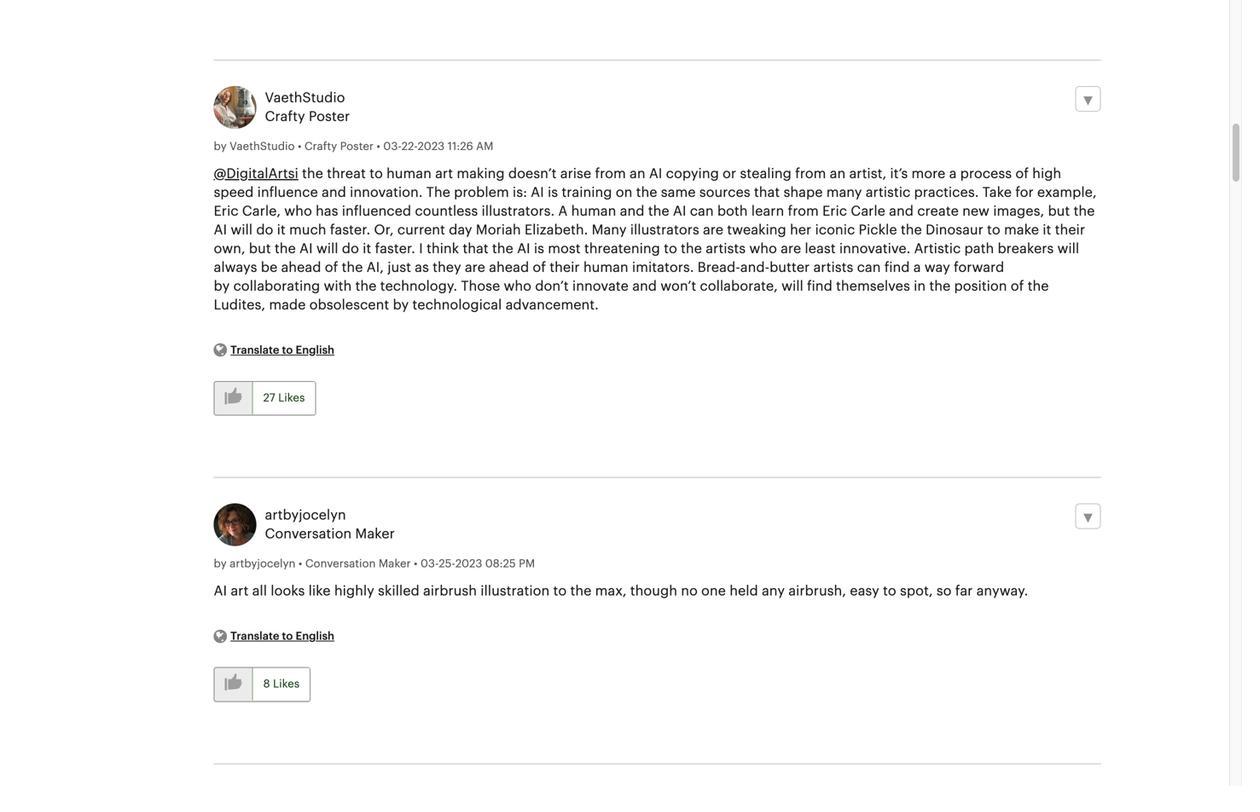 Task type: describe. For each thing, give the bounding box(es) containing it.
those
[[461, 280, 500, 293]]

threat
[[327, 167, 366, 181]]

so
[[937, 585, 952, 599]]

0 horizontal spatial do
[[256, 223, 273, 237]]

elizabeth. many
[[525, 223, 627, 237]]

‎03-22-2023 11:26 am
[[384, 141, 494, 152]]

0 vertical spatial artbyjocelyn link
[[265, 507, 346, 525]]

far
[[956, 585, 973, 599]]

to up path
[[988, 223, 1001, 237]]

it's
[[891, 167, 908, 181]]

to down illustrators
[[664, 242, 678, 256]]

vaethstudio inside "vaethstudio crafty poster"
[[265, 91, 345, 105]]

will up own,
[[231, 223, 253, 237]]

1 horizontal spatial is
[[548, 186, 558, 200]]

0 vertical spatial human
[[387, 167, 432, 181]]

a
[[559, 205, 568, 218]]

27 likes
[[263, 393, 305, 404]]

will down butter
[[782, 280, 804, 293]]

position
[[955, 280, 1008, 293]]

pm
[[519, 559, 535, 570]]

‎03-25-2023 08:25 pm
[[421, 559, 535, 570]]

1 horizontal spatial can
[[857, 261, 881, 275]]

from up the shape
[[796, 167, 827, 181]]

artistic
[[866, 186, 911, 200]]

collaborate,
[[700, 280, 778, 293]]

innovative.
[[840, 242, 911, 256]]

@digitalartsi
[[214, 167, 299, 181]]

ai down moriah
[[517, 242, 531, 256]]

08:25
[[485, 559, 516, 570]]

8
[[263, 680, 270, 691]]

to down looks
[[282, 632, 293, 643]]

the down example,
[[1074, 205, 1095, 218]]

illustrators.
[[482, 205, 555, 218]]

all
[[252, 585, 267, 599]]

highly
[[334, 585, 375, 599]]

ai up own,
[[214, 223, 227, 237]]

0 vertical spatial but
[[1049, 205, 1071, 218]]

easy
[[850, 585, 880, 599]]

ai up same in the top of the page
[[649, 167, 663, 181]]

0 horizontal spatial find
[[807, 280, 833, 293]]

translate to english link for conversation
[[231, 630, 335, 643]]

to up the innovation. on the top
[[370, 167, 383, 181]]

or,
[[374, 223, 394, 237]]

skilled
[[378, 585, 420, 599]]

has
[[316, 205, 338, 218]]

the threat to human art making doesn't arise from an ai copying or stealing from an artist, it's more a process of high speed influence and innovation. the problem is: ai is training on the same sources that shape many artistic practices. take for example, eric carle, who has influenced countless illustrators. a human and the ai can both learn from eric carle and create new images, but the ai will do it much faster. or, current day moriah elizabeth. many illustrators are tweaking her iconic pickle the dinosaur to make it their own, but the ai will do it faster. i think that the ai is most threatening to the artists who are least innovative. artistic path breakers will always be ahead of the ai, just as they are ahead of their human imitators. bread-and-butter artists can find a way forward by collaborating with the technology. those who don't innovate and won't collaborate, will find themselves in the position of the ludites, made obsolescent by technological advancement.
[[214, 167, 1097, 312]]

2 vertical spatial are
[[465, 261, 486, 275]]

advancement.
[[506, 299, 599, 312]]

held
[[730, 585, 759, 599]]

and down artistic
[[890, 205, 914, 218]]

images,
[[994, 205, 1045, 218]]

1 vertical spatial maker
[[379, 559, 411, 570]]

1 horizontal spatial artists
[[814, 261, 854, 275]]

the down breakers
[[1028, 280, 1049, 293]]

shape
[[784, 186, 823, 200]]

1 vertical spatial but
[[249, 242, 271, 256]]

1 vertical spatial do
[[342, 242, 359, 256]]

influenced
[[342, 205, 411, 218]]

likes for conversation
[[273, 680, 300, 691]]

with
[[324, 280, 352, 293]]

and down on
[[620, 205, 645, 218]]

the up 'artistic'
[[901, 223, 922, 237]]

just
[[388, 261, 411, 275]]

new
[[963, 205, 990, 218]]

high
[[1033, 167, 1062, 181]]

least
[[805, 242, 836, 256]]

one
[[702, 585, 726, 599]]

the right on
[[636, 186, 658, 200]]

of up "with"
[[325, 261, 338, 275]]

translate to english for vaethstudio crafty poster
[[231, 345, 335, 356]]

1 ahead from the left
[[281, 261, 321, 275]]

no
[[681, 585, 698, 599]]

in
[[914, 280, 926, 293]]

same
[[661, 186, 696, 200]]

2 ahead from the left
[[489, 261, 529, 275]]

1 horizontal spatial who
[[504, 280, 532, 293]]

the
[[426, 186, 451, 200]]

translate for conversation
[[231, 632, 279, 643]]

obsolescent
[[310, 299, 389, 312]]

always
[[214, 261, 257, 275]]

1 horizontal spatial find
[[885, 261, 910, 275]]

of up for
[[1016, 167, 1029, 181]]

1 vertical spatial human
[[572, 205, 617, 218]]

carle
[[851, 205, 886, 218]]

2 eric from the left
[[823, 205, 848, 218]]

ai,
[[367, 261, 384, 275]]

8 likes
[[263, 680, 300, 691]]

1 vertical spatial vaethstudio link
[[230, 137, 295, 156]]

and-
[[741, 261, 770, 275]]

think
[[427, 242, 459, 256]]

any
[[762, 585, 785, 599]]

from down the shape
[[788, 205, 819, 218]]

crafty inside "vaethstudio crafty poster"
[[265, 110, 305, 124]]

as
[[415, 261, 429, 275]]

process
[[961, 167, 1012, 181]]

technology.
[[380, 280, 458, 293]]

the left ai,
[[342, 261, 363, 275]]

art inside the threat to human art making doesn't arise from an ai copying or stealing from an artist, it's more a process of high speed influence and innovation. the problem is: ai is training on the same sources that shape many artistic practices. take for example, eric carle, who has influenced countless illustrators. a human and the ai can both learn from eric carle and create new images, but the ai will do it much faster. or, current day moriah elizabeth. many illustrators are tweaking her iconic pickle the dinosaur to make it their own, but the ai will do it faster. i think that the ai is most threatening to the artists who are least innovative. artistic path breakers will always be ahead of the ai, just as they are ahead of their human imitators. bread-and-butter artists can find a way forward by collaborating with the technology. those who don't innovate and won't collaborate, will find themselves in the position of the ludites, made obsolescent by technological advancement.
[[435, 167, 453, 181]]

2 an from the left
[[830, 167, 846, 181]]

0 horizontal spatial can
[[690, 205, 714, 218]]

27
[[263, 393, 275, 404]]

the down way
[[930, 280, 951, 293]]

1 an from the left
[[630, 167, 646, 181]]

making
[[457, 167, 505, 181]]

2 horizontal spatial who
[[750, 242, 777, 256]]

2 vertical spatial human
[[584, 261, 629, 275]]

likes for crafty
[[278, 393, 305, 404]]

of right 'position'
[[1011, 280, 1025, 293]]

path
[[965, 242, 995, 256]]

made
[[269, 299, 306, 312]]

example,
[[1038, 186, 1097, 200]]

11:26
[[448, 141, 473, 152]]

more
[[912, 167, 946, 181]]

make
[[1005, 223, 1040, 237]]

ludites,
[[214, 299, 266, 312]]

countless
[[415, 205, 478, 218]]

anyway.
[[977, 585, 1029, 599]]

artbyjocelyn conversation maker
[[265, 509, 395, 542]]

2023 for maker
[[456, 559, 483, 570]]

be
[[261, 261, 278, 275]]

take
[[983, 186, 1012, 200]]

english for crafty
[[296, 345, 335, 356]]

like
[[309, 585, 331, 599]]

1 vertical spatial artbyjocelyn
[[230, 559, 296, 570]]

both
[[718, 205, 748, 218]]

threatening
[[585, 242, 661, 256]]

conversation inside artbyjocelyn conversation maker
[[265, 528, 352, 542]]

artist,
[[850, 167, 887, 181]]

training
[[562, 186, 612, 200]]

innovation.
[[350, 186, 423, 200]]

0 vertical spatial a
[[950, 167, 957, 181]]

from up on
[[595, 167, 626, 181]]

on
[[616, 186, 633, 200]]

1 vertical spatial are
[[781, 242, 802, 256]]

translate to english for artbyjocelyn conversation maker
[[231, 632, 335, 643]]

don't
[[535, 280, 569, 293]]

artbyjocelyn inside artbyjocelyn conversation maker
[[265, 509, 346, 523]]

by collaborating
[[214, 280, 320, 293]]

ai left all
[[214, 585, 227, 599]]



Task type: locate. For each thing, give the bounding box(es) containing it.
1 horizontal spatial ahead
[[489, 261, 529, 275]]

it right make
[[1043, 223, 1052, 237]]

1 vertical spatial a
[[914, 261, 921, 275]]

an up on
[[630, 167, 646, 181]]

artbyjocelyn image
[[214, 504, 256, 547]]

by for vaethstudio crafty poster
[[214, 141, 227, 152]]

translate for crafty
[[231, 345, 279, 356]]

poster up crafty poster
[[309, 110, 350, 124]]

or
[[723, 167, 737, 181]]

can
[[690, 205, 714, 218], [857, 261, 881, 275]]

1 vertical spatial crafty
[[305, 141, 337, 152]]

and down imitators.
[[633, 280, 657, 293]]

0 vertical spatial poster
[[309, 110, 350, 124]]

ahead up 'those'
[[489, 261, 529, 275]]

by down vaethstudio image
[[214, 141, 227, 152]]

by for artbyjocelyn conversation maker
[[214, 559, 227, 570]]

0 horizontal spatial but
[[249, 242, 271, 256]]

1 vertical spatial is
[[534, 242, 545, 256]]

by down the artbyjocelyn image
[[214, 559, 227, 570]]

butter
[[770, 261, 810, 275]]

1 horizontal spatial eric
[[823, 205, 848, 218]]

ai art all looks like highly skilled airbrush illustration to the max, though no one held any airbrush, easy to spot, so far anyway.
[[214, 585, 1029, 599]]

their down example,
[[1056, 223, 1086, 237]]

will down "much"
[[317, 242, 338, 256]]

vaethstudio image
[[214, 86, 256, 129]]

is:
[[513, 186, 527, 200]]

1 translate from the top
[[231, 345, 279, 356]]

1 vertical spatial can
[[857, 261, 881, 275]]

1 eric from the left
[[214, 205, 239, 218]]

0 vertical spatial translate to english
[[231, 345, 335, 356]]

1 horizontal spatial that
[[754, 186, 780, 200]]

doesn't
[[509, 167, 557, 181]]

likes
[[278, 393, 305, 404], [273, 680, 300, 691]]

1 vertical spatial that
[[463, 242, 489, 256]]

and up "has"
[[322, 186, 346, 200]]

will right breakers
[[1058, 242, 1080, 256]]

forward
[[954, 261, 1005, 275]]

0 horizontal spatial faster.
[[330, 223, 371, 237]]

artists
[[706, 242, 746, 256], [814, 261, 854, 275]]

0 vertical spatial likes
[[278, 393, 305, 404]]

arise
[[561, 167, 592, 181]]

0 vertical spatial that
[[754, 186, 780, 200]]

many
[[827, 186, 862, 200]]

0 vertical spatial conversation
[[265, 528, 352, 542]]

way
[[925, 261, 951, 275]]

eric down speed
[[214, 205, 239, 218]]

0 horizontal spatial it
[[277, 223, 286, 237]]

day
[[449, 223, 473, 237]]

by vaethstudio
[[214, 141, 295, 152]]

0 vertical spatial vaethstudio link
[[265, 89, 345, 107]]

the down ai,
[[355, 280, 377, 293]]

but
[[1049, 205, 1071, 218], [249, 242, 271, 256]]

a
[[950, 167, 957, 181], [914, 261, 921, 275]]

it
[[277, 223, 286, 237], [1043, 223, 1052, 237], [363, 242, 372, 256]]

0 vertical spatial by
[[214, 141, 227, 152]]

eric up iconic in the top of the page
[[823, 205, 848, 218]]

do
[[256, 223, 273, 237], [342, 242, 359, 256]]

artbyjocelyn up all
[[230, 559, 296, 570]]

translate to english link down looks
[[231, 630, 335, 643]]

poster inside "vaethstudio crafty poster"
[[309, 110, 350, 124]]

artbyjocelyn up by artbyjocelyn on the bottom left of the page
[[265, 509, 346, 523]]

0 vertical spatial find
[[885, 261, 910, 275]]

carle,
[[242, 205, 281, 218]]

0 vertical spatial ‎03-
[[384, 141, 402, 152]]

english for conversation
[[296, 632, 335, 643]]

likes right 8
[[273, 680, 300, 691]]

are up 'those'
[[465, 261, 486, 275]]

2023 left "08:25"
[[456, 559, 483, 570]]

but down example,
[[1049, 205, 1071, 218]]

of
[[1016, 167, 1029, 181], [325, 261, 338, 275], [533, 261, 546, 275], [1011, 280, 1025, 293]]

who left don't
[[504, 280, 532, 293]]

0 vertical spatial artists
[[706, 242, 746, 256]]

0 vertical spatial english
[[296, 345, 335, 356]]

1 vertical spatial vaethstudio
[[230, 141, 295, 152]]

0 vertical spatial 2023
[[418, 141, 445, 152]]

their down most
[[550, 261, 580, 275]]

practices.
[[915, 186, 979, 200]]

find down innovative.
[[885, 261, 910, 275]]

0 horizontal spatial art
[[231, 585, 249, 599]]

human up innovate
[[584, 261, 629, 275]]

1 vertical spatial ‎03-
[[421, 559, 439, 570]]

0 vertical spatial is
[[548, 186, 558, 200]]

1 horizontal spatial do
[[342, 242, 359, 256]]

the up illustrators
[[648, 205, 670, 218]]

25-
[[439, 559, 456, 570]]

0 vertical spatial maker
[[355, 528, 395, 542]]

0 vertical spatial translate
[[231, 345, 279, 356]]

vaethstudio link up @digitalartsi link
[[230, 137, 295, 156]]

most
[[548, 242, 581, 256]]

1 vertical spatial artbyjocelyn link
[[230, 555, 296, 574]]

is down doesn't
[[548, 186, 558, 200]]

learn
[[752, 205, 785, 218]]

0 horizontal spatial are
[[465, 261, 486, 275]]

1 vertical spatial conversation
[[305, 559, 376, 570]]

a up practices.
[[950, 167, 957, 181]]

1 vertical spatial find
[[807, 280, 833, 293]]

ahead
[[281, 261, 321, 275], [489, 261, 529, 275]]

ai down same in the top of the page
[[673, 205, 687, 218]]

to right easy
[[883, 585, 897, 599]]

do down carle,
[[256, 223, 273, 237]]

1 vertical spatial faster.
[[375, 242, 416, 256]]

of up don't
[[533, 261, 546, 275]]

current
[[398, 223, 445, 237]]

2 vertical spatial by
[[214, 559, 227, 570]]

0 vertical spatial faster.
[[330, 223, 371, 237]]

but up be
[[249, 242, 271, 256]]

22-
[[402, 141, 418, 152]]

to right the illustration on the bottom left
[[554, 585, 567, 599]]

poster up threat
[[340, 141, 374, 152]]

1 horizontal spatial it
[[363, 242, 372, 256]]

who up "much"
[[284, 205, 312, 218]]

1 horizontal spatial ‎03-
[[421, 559, 439, 570]]

‎03- up airbrush
[[421, 559, 439, 570]]

art up the 'the'
[[435, 167, 453, 181]]

moriah
[[476, 223, 521, 237]]

tweaking
[[727, 223, 787, 237]]

0 vertical spatial their
[[1056, 223, 1086, 237]]

though
[[631, 585, 678, 599]]

ai right is:
[[531, 186, 544, 200]]

1 translate to english link from the top
[[231, 343, 335, 357]]

illustrators
[[631, 223, 700, 237]]

@digitalartsi link
[[214, 167, 299, 181]]

2 vertical spatial who
[[504, 280, 532, 293]]

i
[[419, 242, 423, 256]]

by artbyjocelyn
[[214, 559, 296, 570]]

2 translate to english from the top
[[231, 632, 335, 643]]

0 vertical spatial artbyjocelyn
[[265, 509, 346, 523]]

translate to english down made
[[231, 345, 335, 356]]

likes right 27
[[278, 393, 305, 404]]

0 horizontal spatial their
[[550, 261, 580, 275]]

1 vertical spatial who
[[750, 242, 777, 256]]

1 vertical spatial english
[[296, 632, 335, 643]]

ahead right be
[[281, 261, 321, 275]]

an up many
[[830, 167, 846, 181]]

dinosaur
[[926, 223, 984, 237]]

create
[[918, 205, 959, 218]]

to down made
[[282, 345, 293, 356]]

conversation maker
[[305, 559, 414, 570]]

2 translate from the top
[[231, 632, 279, 643]]

1 vertical spatial art
[[231, 585, 249, 599]]

1 vertical spatial 2023
[[456, 559, 483, 570]]

poster
[[309, 110, 350, 124], [340, 141, 374, 152]]

artistic
[[915, 242, 961, 256]]

breakers
[[998, 242, 1054, 256]]

faster. up just
[[375, 242, 416, 256]]

do up "with"
[[342, 242, 359, 256]]

artbyjocelyn link up by artbyjocelyn on the bottom left of the page
[[265, 507, 346, 525]]

1 horizontal spatial an
[[830, 167, 846, 181]]

is left most
[[534, 242, 545, 256]]

maker inside artbyjocelyn conversation maker
[[355, 528, 395, 542]]

that down day
[[463, 242, 489, 256]]

an
[[630, 167, 646, 181], [830, 167, 846, 181]]

0 vertical spatial vaethstudio
[[265, 91, 345, 105]]

human down training
[[572, 205, 617, 218]]

max,
[[595, 585, 627, 599]]

the down moriah
[[492, 242, 514, 256]]

2023 for poster
[[418, 141, 445, 152]]

the up be
[[275, 242, 296, 256]]

english
[[296, 345, 335, 356], [296, 632, 335, 643]]

human down 22- at the left of page
[[387, 167, 432, 181]]

art left all
[[231, 585, 249, 599]]

1 horizontal spatial their
[[1056, 223, 1086, 237]]

translate to english
[[231, 345, 335, 356], [231, 632, 335, 643]]

the up influence
[[302, 167, 323, 181]]

0 vertical spatial do
[[256, 223, 273, 237]]

a up "in" at the right
[[914, 261, 921, 275]]

that up learn
[[754, 186, 780, 200]]

2 horizontal spatial it
[[1043, 223, 1052, 237]]

1 vertical spatial their
[[550, 261, 580, 275]]

find down butter
[[807, 280, 833, 293]]

0 horizontal spatial who
[[284, 205, 312, 218]]

influence
[[257, 186, 318, 200]]

technological
[[413, 299, 502, 312]]

translate to english down looks
[[231, 632, 335, 643]]

1 vertical spatial by
[[393, 299, 409, 312]]

0 horizontal spatial ‎03-
[[384, 141, 402, 152]]

1 vertical spatial translate
[[231, 632, 279, 643]]

illustration
[[481, 585, 550, 599]]

1 translate to english from the top
[[231, 345, 335, 356]]

artists down least
[[814, 261, 854, 275]]

translate to english link down made
[[231, 343, 335, 357]]

artbyjocelyn link up all
[[230, 555, 296, 574]]

vaethstudio link up crafty poster
[[265, 89, 345, 107]]

conversation up highly
[[305, 559, 376, 570]]

0 horizontal spatial artists
[[706, 242, 746, 256]]

1 vertical spatial translate to english link
[[231, 630, 335, 643]]

1 vertical spatial translate to english
[[231, 632, 335, 643]]

translate to english link for crafty
[[231, 343, 335, 357]]

2 english from the top
[[296, 632, 335, 643]]

conversation
[[265, 528, 352, 542], [305, 559, 376, 570]]

the down illustrators
[[681, 242, 702, 256]]

won't
[[661, 280, 697, 293]]

maker up conversation maker
[[355, 528, 395, 542]]

it up ai,
[[363, 242, 372, 256]]

0 vertical spatial translate to english link
[[231, 343, 335, 357]]

translate
[[231, 345, 279, 356], [231, 632, 279, 643]]

translate down all
[[231, 632, 279, 643]]

innovate
[[573, 280, 629, 293]]

ai down "much"
[[300, 242, 313, 256]]

by inside the threat to human art making doesn't arise from an ai copying or stealing from an artist, it's more a process of high speed influence and innovation. the problem is: ai is training on the same sources that shape many artistic practices. take for example, eric carle, who has influenced countless illustrators. a human and the ai can both learn from eric carle and create new images, but the ai will do it much faster. or, current day moriah elizabeth. many illustrators are tweaking her iconic pickle the dinosaur to make it their own, but the ai will do it faster. i think that the ai is most threatening to the artists who are least innovative. artistic path breakers will always be ahead of the ai, just as they are ahead of their human imitators. bread-and-butter artists can find a way forward by collaborating with the technology. those who don't innovate and won't collaborate, will find themselves in the position of the ludites, made obsolescent by technological advancement.
[[393, 299, 409, 312]]

0 horizontal spatial is
[[534, 242, 545, 256]]

1 vertical spatial likes
[[273, 680, 300, 691]]

stealing
[[740, 167, 792, 181]]

maker up skilled
[[379, 559, 411, 570]]

0 horizontal spatial ahead
[[281, 261, 321, 275]]

0 vertical spatial art
[[435, 167, 453, 181]]

translate to english link
[[231, 343, 335, 357], [231, 630, 335, 643]]

1 horizontal spatial but
[[1049, 205, 1071, 218]]

conversation up like
[[265, 528, 352, 542]]

english down like
[[296, 632, 335, 643]]

0 horizontal spatial a
[[914, 261, 921, 275]]

can up themselves
[[857, 261, 881, 275]]

imitators.
[[632, 261, 694, 275]]

0 horizontal spatial that
[[463, 242, 489, 256]]

0 vertical spatial are
[[703, 223, 724, 237]]

pickle
[[859, 223, 898, 237]]

0 vertical spatial crafty
[[265, 110, 305, 124]]

crafty up by vaethstudio
[[265, 110, 305, 124]]

2023 left "11:26"
[[418, 141, 445, 152]]

from
[[595, 167, 626, 181], [796, 167, 827, 181], [788, 205, 819, 218]]

the left max,
[[571, 585, 592, 599]]

for
[[1016, 186, 1034, 200]]

1 horizontal spatial art
[[435, 167, 453, 181]]

1 vertical spatial poster
[[340, 141, 374, 152]]

are up butter
[[781, 242, 802, 256]]

spot,
[[900, 585, 933, 599]]

‎03-
[[384, 141, 402, 152], [421, 559, 439, 570]]

faster.
[[330, 223, 371, 237], [375, 242, 416, 256]]

‎03- for poster
[[384, 141, 402, 152]]

0 vertical spatial who
[[284, 205, 312, 218]]

can down sources
[[690, 205, 714, 218]]

vaethstudio up @digitalartsi link
[[230, 141, 295, 152]]

themselves
[[836, 280, 911, 293]]

2 horizontal spatial are
[[781, 242, 802, 256]]

her
[[790, 223, 812, 237]]

1 english from the top
[[296, 345, 335, 356]]

1 horizontal spatial 2023
[[456, 559, 483, 570]]

it left "much"
[[277, 223, 286, 237]]

0 horizontal spatial an
[[630, 167, 646, 181]]

am
[[476, 141, 494, 152]]

crafty up threat
[[305, 141, 337, 152]]

vaethstudio link
[[265, 89, 345, 107], [230, 137, 295, 156]]

are down both
[[703, 223, 724, 237]]

0 vertical spatial can
[[690, 205, 714, 218]]

1 horizontal spatial faster.
[[375, 242, 416, 256]]

0 horizontal spatial eric
[[214, 205, 239, 218]]

they
[[433, 261, 461, 275]]

0 horizontal spatial 2023
[[418, 141, 445, 152]]

‎03- for maker
[[421, 559, 439, 570]]

2 translate to english link from the top
[[231, 630, 335, 643]]



Task type: vqa. For each thing, say whether or not it's contained in the screenshot.
Etsy, to the left
no



